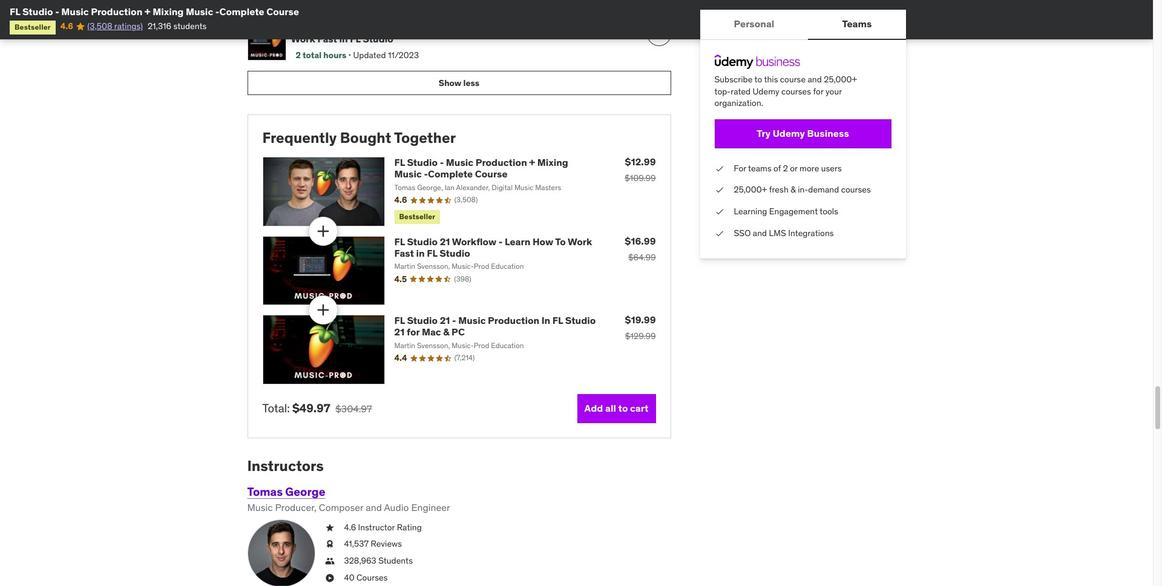 Task type: describe. For each thing, give the bounding box(es) containing it.
teams
[[749, 163, 772, 174]]

tools
[[820, 206, 839, 217]]

fl inside fl studio - music production + mixing music -complete course tomas george, ian alexander, digital music masters
[[395, 156, 405, 169]]

udemy inside 'subscribe to this course and 25,000+ top‑rated udemy courses for your organization.'
[[753, 86, 780, 97]]

1 vertical spatial courses
[[842, 184, 871, 195]]

41,537 reviews
[[344, 539, 402, 550]]

1 horizontal spatial &
[[791, 184, 796, 195]]

1 vertical spatial bestseller
[[399, 212, 436, 221]]

all
[[606, 402, 617, 414]]

328,963 students
[[344, 555, 413, 566]]

education inside fl studio 21 workflow - learn how to work fast in fl studio martin svensson, music-prod education
[[491, 262, 524, 271]]

education inside fl studio 21 - music production in fl studio 21 for mac & pc martin svensson, music-prod education
[[491, 341, 524, 350]]

tomas george link
[[247, 484, 326, 499]]

add
[[585, 402, 604, 414]]

complete for fl studio - music production + mixing music -complete course tomas george, ian alexander, digital music masters
[[428, 168, 473, 180]]

1 horizontal spatial 2
[[784, 163, 789, 174]]

teams button
[[809, 10, 906, 39]]

21,316
[[148, 21, 171, 32]]

music up ian
[[446, 156, 474, 169]]

digital
[[492, 183, 513, 192]]

mixing for fl studio - music production + mixing music -complete course tomas george, ian alexander, digital music masters
[[538, 156, 569, 169]]

add all to cart
[[585, 402, 649, 414]]

music up (3,508
[[61, 5, 89, 18]]

learning engagement tools
[[734, 206, 839, 217]]

$49.97
[[292, 401, 331, 416]]

xsmall image for 328,963
[[325, 555, 335, 567]]

$12.99 $109.99
[[625, 156, 656, 184]]

(7,214)
[[455, 353, 475, 362]]

for teams of 2 or more users
[[734, 163, 842, 174]]

alexander,
[[456, 183, 490, 192]]

$16.99 $64.99
[[625, 235, 656, 263]]

courses
[[357, 572, 388, 583]]

teams
[[843, 18, 872, 30]]

398 reviews element
[[454, 274, 472, 285]]

course for fl studio - music production + mixing music -complete course tomas george, ian alexander, digital music masters
[[475, 168, 508, 180]]

production inside fl studio 21 - music production in fl studio 21 for mac & pc martin svensson, music-prod education
[[488, 315, 540, 327]]

328,963
[[344, 555, 377, 566]]

- inside fl studio 21 workflow - learn how to work fast in fl studio martin svensson, music-prod education
[[499, 235, 503, 248]]

ian
[[445, 183, 455, 192]]

updated 11/2023
[[353, 50, 419, 61]]

your
[[826, 86, 842, 97]]

learn for fl studio 21 workflow - learn how to work fast in fl studio martin svensson, music-prod education
[[505, 235, 531, 248]]

production for fl studio - music production + mixing music -complete course
[[91, 5, 143, 18]]

for inside 'subscribe to this course and 25,000+ top‑rated udemy courses for your organization.'
[[814, 86, 824, 97]]

0 vertical spatial $64.99
[[614, 31, 638, 40]]

11/2023
[[388, 50, 419, 61]]

of
[[774, 163, 782, 174]]

integrations
[[789, 227, 834, 238]]

svensson, inside fl studio 21 - music production in fl studio 21 for mac & pc martin svensson, music-prod education
[[417, 341, 450, 350]]

fresh
[[770, 184, 789, 195]]

to inside 'subscribe to this course and 25,000+ top‑rated udemy courses for your organization.'
[[755, 74, 763, 85]]

fast for fl studio 21 workflow - learn how to work fast in fl studio
[[318, 33, 337, 45]]

tomas george image
[[247, 520, 315, 586]]

add all to cart button
[[578, 394, 656, 423]]

prod inside fl studio 21 workflow - learn how to work fast in fl studio martin svensson, music-prod education
[[474, 262, 490, 271]]

music right digital
[[515, 183, 534, 192]]

sso
[[734, 227, 751, 238]]

0 vertical spatial fl studio 21 workflow - learn how to work fast in fl studio link
[[291, 21, 481, 45]]

fl studio - music production + mixing music -complete course tomas george, ian alexander, digital music masters
[[395, 156, 569, 192]]

tomas inside tomas george music producer, composer and audio engineer
[[247, 484, 283, 499]]

- inside fl studio 21 - music production in fl studio 21 for mac & pc martin svensson, music-prod education
[[452, 315, 457, 327]]

fast for fl studio 21 workflow - learn how to work fast in fl studio martin svensson, music-prod education
[[395, 247, 414, 259]]

users
[[822, 163, 842, 174]]

in
[[542, 315, 551, 327]]

4.6 instructor rating
[[344, 522, 422, 533]]

updated
[[353, 50, 386, 61]]

2 total hours
[[296, 50, 347, 61]]

(3,508 ratings)
[[87, 21, 143, 32]]

(3,508
[[87, 21, 112, 32]]

fl studio - music production + mixing music -complete course link
[[395, 156, 569, 180]]

try
[[757, 127, 771, 139]]

studio inside fl studio - music production + mixing music -complete course tomas george, ian alexander, digital music masters
[[407, 156, 438, 169]]

4.5
[[395, 274, 407, 285]]

$304.97
[[336, 403, 372, 415]]

music- inside fl studio 21 workflow - learn how to work fast in fl studio martin svensson, music-prod education
[[452, 262, 474, 271]]

students
[[174, 21, 207, 32]]

(398)
[[454, 274, 472, 283]]

students
[[379, 555, 413, 566]]

0 horizontal spatial bestseller
[[15, 23, 51, 32]]

mac
[[422, 326, 441, 338]]

+ for fl studio - music production + mixing music -complete course
[[145, 5, 151, 18]]

personal
[[734, 18, 775, 30]]

2 vertical spatial 4.6
[[344, 522, 356, 533]]

engineer
[[411, 502, 451, 514]]

fl studio 21 - music production in fl studio 21 for mac & pc link
[[395, 315, 596, 338]]

pc
[[452, 326, 465, 338]]

demand
[[809, 184, 840, 195]]

- inside fl studio 21 workflow - learn how to work fast in fl studio
[[395, 21, 399, 33]]

workflow for fl studio 21 workflow - learn how to work fast in fl studio
[[349, 21, 393, 33]]

try udemy business
[[757, 127, 850, 139]]

fl studio 21 workflow - learn how to work fast in fl studio
[[291, 21, 463, 45]]

fl studio - music production + mixing music -complete course
[[10, 5, 299, 18]]

george
[[285, 484, 326, 499]]

to for fl studio 21 workflow - learn how to work fast in fl studio martin svensson, music-prod education
[[556, 235, 566, 248]]

tomas george music producer, composer and audio engineer
[[247, 484, 451, 514]]

$12.99
[[625, 156, 656, 168]]

7214 reviews element
[[455, 353, 475, 364]]

total:
[[263, 401, 290, 416]]

work for fl studio 21 workflow - learn how to work fast in fl studio
[[291, 33, 316, 45]]

business
[[808, 127, 850, 139]]

for
[[734, 163, 747, 174]]

more
[[800, 163, 820, 174]]

producer,
[[275, 502, 317, 514]]

reviews
[[371, 539, 402, 550]]

instructors
[[247, 457, 324, 475]]

instructor
[[358, 522, 395, 533]]

25,000+ fresh & in-demand courses
[[734, 184, 871, 195]]

total
[[303, 50, 322, 61]]

organization.
[[715, 98, 764, 109]]

show less button
[[247, 71, 671, 95]]



Task type: locate. For each thing, give the bounding box(es) containing it.
4.6 for (3,508 ratings)
[[60, 21, 73, 32]]

course for fl studio - music production + mixing music -complete course
[[267, 5, 299, 18]]

fast inside fl studio 21 workflow - learn how to work fast in fl studio
[[318, 33, 337, 45]]

21,316 students
[[148, 21, 207, 32]]

in
[[340, 33, 348, 45], [416, 247, 425, 259]]

0 horizontal spatial for
[[407, 326, 420, 338]]

2 horizontal spatial and
[[808, 74, 822, 85]]

21 inside fl studio 21 workflow - learn how to work fast in fl studio
[[337, 21, 347, 33]]

(3,508)
[[455, 195, 478, 204]]

xsmall image left sso
[[715, 227, 725, 239]]

1 vertical spatial music-
[[452, 341, 474, 350]]

production left "in"
[[488, 315, 540, 327]]

how inside fl studio 21 workflow - learn how to work fast in fl studio
[[429, 21, 450, 33]]

0 horizontal spatial courses
[[782, 86, 812, 97]]

production for fl studio - music production + mixing music -complete course tomas george, ian alexander, digital music masters
[[476, 156, 527, 169]]

1 vertical spatial 2
[[784, 163, 789, 174]]

frequently bought together
[[263, 129, 456, 147]]

this
[[765, 74, 779, 85]]

music inside fl studio 21 - music production in fl studio 21 for mac & pc martin svensson, music-prod education
[[459, 315, 486, 327]]

for left the your
[[814, 86, 824, 97]]

$64.99 inside $16.99 $64.99
[[629, 252, 656, 263]]

how inside fl studio 21 workflow - learn how to work fast in fl studio martin svensson, music-prod education
[[533, 235, 554, 248]]

to inside button
[[619, 402, 628, 414]]

udemy business image
[[715, 55, 800, 69]]

3508 reviews element
[[455, 195, 478, 205]]

complete for fl studio - music production + mixing music -complete course
[[220, 5, 265, 18]]

total: $49.97 $304.97
[[263, 401, 372, 416]]

lms
[[770, 227, 787, 238]]

mixing inside fl studio - music production + mixing music -complete course tomas george, ian alexander, digital music masters
[[538, 156, 569, 169]]

0 vertical spatial how
[[429, 21, 450, 33]]

21 for fl studio 21 - music production in fl studio 21 for mac & pc martin svensson, music-prod education
[[440, 315, 450, 327]]

$64.99 left wishlist image
[[614, 31, 638, 40]]

0 vertical spatial production
[[91, 5, 143, 18]]

show less
[[439, 78, 480, 88]]

to up show less
[[452, 21, 463, 33]]

mixing for fl studio - music production + mixing music -complete course
[[153, 5, 184, 18]]

& left pc
[[444, 326, 450, 338]]

xsmall image left the fresh
[[715, 184, 725, 196]]

music down the tomas george link
[[247, 502, 273, 514]]

tomas inside fl studio - music production + mixing music -complete course tomas george, ian alexander, digital music masters
[[395, 183, 416, 192]]

2 left total
[[296, 50, 301, 61]]

0 vertical spatial martin
[[395, 262, 416, 271]]

work inside fl studio 21 workflow - learn how to work fast in fl studio martin svensson, music-prod education
[[568, 235, 593, 248]]

2 music- from the top
[[452, 341, 474, 350]]

1 horizontal spatial workflow
[[452, 235, 497, 248]]

xsmall image down composer
[[325, 522, 335, 534]]

1 horizontal spatial to
[[556, 235, 566, 248]]

2 martin from the top
[[395, 341, 416, 350]]

2 vertical spatial xsmall image
[[325, 539, 335, 551]]

0 horizontal spatial &
[[444, 326, 450, 338]]

1 vertical spatial course
[[475, 168, 508, 180]]

how down the masters
[[533, 235, 554, 248]]

21 for fl studio 21 workflow - learn how to work fast in fl studio martin svensson, music-prod education
[[440, 235, 450, 248]]

1 vertical spatial +
[[530, 156, 536, 169]]

and inside 'subscribe to this course and 25,000+ top‑rated udemy courses for your organization.'
[[808, 74, 822, 85]]

fast inside fl studio 21 workflow - learn how to work fast in fl studio martin svensson, music-prod education
[[395, 247, 414, 259]]

work up total
[[291, 33, 316, 45]]

less
[[464, 78, 480, 88]]

for left mac
[[407, 326, 420, 338]]

1 horizontal spatial for
[[814, 86, 824, 97]]

0 vertical spatial &
[[791, 184, 796, 195]]

-
[[55, 5, 59, 18], [216, 5, 220, 18], [395, 21, 399, 33], [440, 156, 444, 169], [424, 168, 428, 180], [499, 235, 503, 248], [452, 315, 457, 327]]

1 vertical spatial in
[[416, 247, 425, 259]]

4.6 for (3,508)
[[395, 195, 407, 206]]

0 vertical spatial to
[[452, 21, 463, 33]]

0 horizontal spatial in
[[340, 33, 348, 45]]

tomas down instructors
[[247, 484, 283, 499]]

music- inside fl studio 21 - music production in fl studio 21 for mac & pc martin svensson, music-prod education
[[452, 341, 474, 350]]

course inside fl studio - music production + mixing music -complete course tomas george, ian alexander, digital music masters
[[475, 168, 508, 180]]

complete inside fl studio - music production + mixing music -complete course tomas george, ian alexander, digital music masters
[[428, 168, 473, 180]]

learning
[[734, 206, 768, 217]]

in for fl studio 21 workflow - learn how to work fast in fl studio
[[340, 33, 348, 45]]

$16.99
[[625, 235, 656, 247]]

0 vertical spatial 4.6
[[60, 21, 73, 32]]

0 horizontal spatial tomas
[[247, 484, 283, 499]]

0 horizontal spatial complete
[[220, 5, 265, 18]]

learn down digital
[[505, 235, 531, 248]]

work inside fl studio 21 workflow - learn how to work fast in fl studio
[[291, 33, 316, 45]]

or
[[791, 163, 798, 174]]

21 for fl studio 21 workflow - learn how to work fast in fl studio
[[337, 21, 347, 33]]

1 education from the top
[[491, 262, 524, 271]]

to
[[755, 74, 763, 85], [619, 402, 628, 414]]

1 vertical spatial udemy
[[773, 127, 806, 139]]

workflow for fl studio 21 workflow - learn how to work fast in fl studio martin svensson, music-prod education
[[452, 235, 497, 248]]

0 vertical spatial courses
[[782, 86, 812, 97]]

bestseller
[[15, 23, 51, 32], [399, 212, 436, 221]]

25,000+ up the your
[[824, 74, 858, 85]]

0 horizontal spatial to
[[452, 21, 463, 33]]

fl studio 21 workflow - learn how to work fast in fl studio link up updated 11/2023 at the top of the page
[[291, 21, 481, 45]]

1 svensson, from the top
[[417, 262, 450, 271]]

prod
[[474, 262, 490, 271], [474, 341, 490, 350]]

1 vertical spatial complete
[[428, 168, 473, 180]]

1 vertical spatial workflow
[[452, 235, 497, 248]]

course up 2 total hours
[[267, 5, 299, 18]]

show
[[439, 78, 462, 88]]

1 prod from the top
[[474, 262, 490, 271]]

0 vertical spatial bestseller
[[15, 23, 51, 32]]

to down the masters
[[556, 235, 566, 248]]

0 horizontal spatial how
[[429, 21, 450, 33]]

workflow inside fl studio 21 workflow - learn how to work fast in fl studio
[[349, 21, 393, 33]]

1 vertical spatial to
[[556, 235, 566, 248]]

1 horizontal spatial courses
[[842, 184, 871, 195]]

fl studio 21 workflow - learn how to work fast in fl studio martin svensson, music-prod education
[[395, 235, 593, 271]]

+
[[145, 5, 151, 18], [530, 156, 536, 169]]

bought
[[340, 129, 392, 147]]

martin up 4.5
[[395, 262, 416, 271]]

1 horizontal spatial 4.6
[[344, 522, 356, 533]]

2 right the of
[[784, 163, 789, 174]]

xsmall image left the for
[[715, 163, 725, 175]]

1 vertical spatial martin
[[395, 341, 416, 350]]

learn inside fl studio 21 workflow - learn how to work fast in fl studio martin svensson, music-prod education
[[505, 235, 531, 248]]

udemy down this on the right top
[[753, 86, 780, 97]]

tomas left george,
[[395, 183, 416, 192]]

xsmall image left 328,963
[[325, 555, 335, 567]]

0 vertical spatial 2
[[296, 50, 301, 61]]

svensson,
[[417, 262, 450, 271], [417, 341, 450, 350]]

0 vertical spatial prod
[[474, 262, 490, 271]]

and right course
[[808, 74, 822, 85]]

0 vertical spatial 25,000+
[[824, 74, 858, 85]]

$64.99
[[614, 31, 638, 40], [629, 252, 656, 263]]

1 vertical spatial how
[[533, 235, 554, 248]]

+ for fl studio - music production + mixing music -complete course tomas george, ian alexander, digital music masters
[[530, 156, 536, 169]]

2 svensson, from the top
[[417, 341, 450, 350]]

sso and lms integrations
[[734, 227, 834, 238]]

0 vertical spatial learn
[[402, 21, 427, 33]]

1 vertical spatial 4.6
[[395, 195, 407, 206]]

0 vertical spatial mixing
[[153, 5, 184, 18]]

25,000+ inside 'subscribe to this course and 25,000+ top‑rated udemy courses for your organization.'
[[824, 74, 858, 85]]

0 vertical spatial and
[[808, 74, 822, 85]]

martin inside fl studio 21 workflow - learn how to work fast in fl studio martin svensson, music-prod education
[[395, 262, 416, 271]]

1 horizontal spatial how
[[533, 235, 554, 248]]

to right all
[[619, 402, 628, 414]]

0 horizontal spatial learn
[[402, 21, 427, 33]]

to inside fl studio 21 workflow - learn how to work fast in fl studio martin svensson, music-prod education
[[556, 235, 566, 248]]

workflow up "(398)"
[[452, 235, 497, 248]]

fast
[[318, 33, 337, 45], [395, 247, 414, 259]]

1 horizontal spatial 25,000+
[[824, 74, 858, 85]]

engagement
[[770, 206, 818, 217]]

1 vertical spatial 25,000+
[[734, 184, 768, 195]]

courses right demand
[[842, 184, 871, 195]]

0 vertical spatial udemy
[[753, 86, 780, 97]]

george,
[[417, 183, 443, 192]]

martin up 4.4
[[395, 341, 416, 350]]

music up students
[[186, 5, 213, 18]]

xsmall image for for
[[715, 163, 725, 175]]

1 horizontal spatial and
[[753, 227, 768, 238]]

in inside fl studio 21 workflow - learn how to work fast in fl studio martin svensson, music-prod education
[[416, 247, 425, 259]]

0 horizontal spatial 25,000+
[[734, 184, 768, 195]]

0 horizontal spatial mixing
[[153, 5, 184, 18]]

and inside tomas george music producer, composer and audio engineer
[[366, 502, 382, 514]]

production up (3,508 ratings)
[[91, 5, 143, 18]]

rating
[[397, 522, 422, 533]]

tomas
[[395, 183, 416, 192], [247, 484, 283, 499]]

0 vertical spatial fast
[[318, 33, 337, 45]]

1 vertical spatial production
[[476, 156, 527, 169]]

21 inside fl studio 21 workflow - learn how to work fast in fl studio martin svensson, music-prod education
[[440, 235, 450, 248]]

and right sso
[[753, 227, 768, 238]]

1 music- from the top
[[452, 262, 474, 271]]

1 martin from the top
[[395, 262, 416, 271]]

1 horizontal spatial work
[[568, 235, 593, 248]]

udemy right try
[[773, 127, 806, 139]]

workflow inside fl studio 21 workflow - learn how to work fast in fl studio martin svensson, music-prod education
[[452, 235, 497, 248]]

40
[[344, 572, 355, 583]]

and
[[808, 74, 822, 85], [753, 227, 768, 238], [366, 502, 382, 514]]

0 horizontal spatial 4.6
[[60, 21, 73, 32]]

0 horizontal spatial workflow
[[349, 21, 393, 33]]

fast up 2 total hours
[[318, 33, 337, 45]]

masters
[[536, 183, 562, 192]]

work for fl studio 21 workflow - learn how to work fast in fl studio martin svensson, music-prod education
[[568, 235, 593, 248]]

courses down course
[[782, 86, 812, 97]]

music up the (7,214)
[[459, 315, 486, 327]]

0 vertical spatial for
[[814, 86, 824, 97]]

0 vertical spatial music-
[[452, 262, 474, 271]]

1 vertical spatial tomas
[[247, 484, 283, 499]]

2 prod from the top
[[474, 341, 490, 350]]

+ inside fl studio - music production + mixing music -complete course tomas george, ian alexander, digital music masters
[[530, 156, 536, 169]]

production inside fl studio - music production + mixing music -complete course tomas george, ian alexander, digital music masters
[[476, 156, 527, 169]]

course up digital
[[475, 168, 508, 180]]

1 vertical spatial learn
[[505, 235, 531, 248]]

1 vertical spatial fl studio 21 workflow - learn how to work fast in fl studio link
[[395, 235, 593, 259]]

0 horizontal spatial and
[[366, 502, 382, 514]]

xsmall image for 25,000+
[[715, 184, 725, 196]]

21
[[337, 21, 347, 33], [440, 235, 450, 248], [440, 315, 450, 327], [395, 326, 405, 338]]

prod inside fl studio 21 - music production in fl studio 21 for mac & pc martin svensson, music-prod education
[[474, 341, 490, 350]]

for
[[814, 86, 824, 97], [407, 326, 420, 338]]

0 horizontal spatial fast
[[318, 33, 337, 45]]

xsmall image
[[715, 206, 725, 218], [715, 227, 725, 239], [325, 539, 335, 551]]

xsmall image left 40
[[325, 572, 335, 584]]

ratings)
[[114, 21, 143, 32]]

xsmall image
[[715, 163, 725, 175], [715, 184, 725, 196], [325, 522, 335, 534], [325, 555, 335, 567], [325, 572, 335, 584]]

1 vertical spatial mixing
[[538, 156, 569, 169]]

1 horizontal spatial in
[[416, 247, 425, 259]]

& inside fl studio 21 - music production in fl studio 21 for mac & pc martin svensson, music-prod education
[[444, 326, 450, 338]]

cart
[[631, 402, 649, 414]]

1 vertical spatial prod
[[474, 341, 490, 350]]

1 horizontal spatial +
[[530, 156, 536, 169]]

in for fl studio 21 workflow - learn how to work fast in fl studio martin svensson, music-prod education
[[416, 247, 425, 259]]

music- up the (7,214)
[[452, 341, 474, 350]]

udemy
[[753, 86, 780, 97], [773, 127, 806, 139]]

0 vertical spatial complete
[[220, 5, 265, 18]]

subscribe
[[715, 74, 753, 85]]

xsmall image for sso
[[715, 227, 725, 239]]

xsmall image for learning
[[715, 206, 725, 218]]

0 horizontal spatial work
[[291, 33, 316, 45]]

0 vertical spatial work
[[291, 33, 316, 45]]

0 horizontal spatial course
[[267, 5, 299, 18]]

0 vertical spatial course
[[267, 5, 299, 18]]

xsmall image left learning
[[715, 206, 725, 218]]

2 vertical spatial and
[[366, 502, 382, 514]]

0 vertical spatial education
[[491, 262, 524, 271]]

music-
[[452, 262, 474, 271], [452, 341, 474, 350]]

in inside fl studio 21 workflow - learn how to work fast in fl studio
[[340, 33, 348, 45]]

$19.99
[[625, 314, 656, 326]]

mixing up 21,316
[[153, 5, 184, 18]]

fl studio 21 workflow - learn how to work fast in fl studio link up "(398)"
[[395, 235, 593, 259]]

learn inside fl studio 21 workflow - learn how to work fast in fl studio
[[402, 21, 427, 33]]

wishlist image
[[653, 28, 665, 40]]

1 vertical spatial and
[[753, 227, 768, 238]]

2 education from the top
[[491, 341, 524, 350]]

4.4
[[395, 353, 407, 364]]

how for fl studio 21 workflow - learn how to work fast in fl studio martin svensson, music-prod education
[[533, 235, 554, 248]]

courses inside 'subscribe to this course and 25,000+ top‑rated udemy courses for your organization.'
[[782, 86, 812, 97]]

course
[[781, 74, 806, 85]]

to left this on the right top
[[755, 74, 763, 85]]

xsmall image for 4.6
[[325, 522, 335, 534]]

1 vertical spatial &
[[444, 326, 450, 338]]

$64.99 down $16.99
[[629, 252, 656, 263]]

0 vertical spatial +
[[145, 5, 151, 18]]

how up the show
[[429, 21, 450, 33]]

frequently
[[263, 129, 337, 147]]

mixing
[[153, 5, 184, 18], [538, 156, 569, 169]]

how
[[429, 21, 450, 33], [533, 235, 554, 248]]

fl studio 21 - music production in fl studio 21 for mac & pc martin svensson, music-prod education
[[395, 315, 596, 350]]

to inside fl studio 21 workflow - learn how to work fast in fl studio
[[452, 21, 463, 33]]

learn up 11/2023
[[402, 21, 427, 33]]

learn for fl studio 21 workflow - learn how to work fast in fl studio
[[402, 21, 427, 33]]

complete
[[220, 5, 265, 18], [428, 168, 473, 180]]

1 vertical spatial to
[[619, 402, 628, 414]]

1 horizontal spatial learn
[[505, 235, 531, 248]]

try udemy business link
[[715, 119, 892, 148]]

1 vertical spatial fast
[[395, 247, 414, 259]]

0 vertical spatial workflow
[[349, 21, 393, 33]]

0 horizontal spatial 2
[[296, 50, 301, 61]]

workflow up updated in the top of the page
[[349, 21, 393, 33]]

1 horizontal spatial tomas
[[395, 183, 416, 192]]

25,000+ up learning
[[734, 184, 768, 195]]

1 horizontal spatial fast
[[395, 247, 414, 259]]

music- up "(398)"
[[452, 262, 474, 271]]

together
[[394, 129, 456, 147]]

xsmall image for 41,537
[[325, 539, 335, 551]]

hours
[[324, 50, 347, 61]]

41,537
[[344, 539, 369, 550]]

for inside fl studio 21 - music production in fl studio 21 for mac & pc martin svensson, music-prod education
[[407, 326, 420, 338]]

1 horizontal spatial course
[[475, 168, 508, 180]]

fast up 4.5
[[395, 247, 414, 259]]

1 horizontal spatial bestseller
[[399, 212, 436, 221]]

mixing up the masters
[[538, 156, 569, 169]]

martin inside fl studio 21 - music production in fl studio 21 for mac & pc martin svensson, music-prod education
[[395, 341, 416, 350]]

composer
[[319, 502, 364, 514]]

& left in-
[[791, 184, 796, 195]]

0 horizontal spatial +
[[145, 5, 151, 18]]

tab list
[[700, 10, 906, 40]]

to for fl studio 21 workflow - learn how to work fast in fl studio
[[452, 21, 463, 33]]

1 vertical spatial xsmall image
[[715, 227, 725, 239]]

0 vertical spatial svensson,
[[417, 262, 450, 271]]

1 horizontal spatial to
[[755, 74, 763, 85]]

0 vertical spatial xsmall image
[[715, 206, 725, 218]]

music inside tomas george music producer, composer and audio engineer
[[247, 502, 273, 514]]

and up instructor
[[366, 502, 382, 514]]

personal button
[[700, 10, 809, 39]]

udemy inside try udemy business link
[[773, 127, 806, 139]]

2 vertical spatial production
[[488, 315, 540, 327]]

fl
[[10, 5, 20, 18], [291, 21, 302, 33], [350, 33, 361, 45], [395, 156, 405, 169], [395, 235, 405, 248], [427, 247, 438, 259], [395, 315, 405, 327], [553, 315, 563, 327]]

svensson, inside fl studio 21 workflow - learn how to work fast in fl studio martin svensson, music-prod education
[[417, 262, 450, 271]]

production up digital
[[476, 156, 527, 169]]

0 vertical spatial in
[[340, 33, 348, 45]]

work left $16.99
[[568, 235, 593, 248]]

&
[[791, 184, 796, 195], [444, 326, 450, 338]]

1 vertical spatial education
[[491, 341, 524, 350]]

0 vertical spatial to
[[755, 74, 763, 85]]

course
[[267, 5, 299, 18], [475, 168, 508, 180]]

subscribe to this course and 25,000+ top‑rated udemy courses for your organization.
[[715, 74, 858, 109]]

xsmall image for 40
[[325, 572, 335, 584]]

tab list containing personal
[[700, 10, 906, 40]]

2
[[296, 50, 301, 61], [784, 163, 789, 174]]

top‑rated
[[715, 86, 751, 97]]

$129.99
[[626, 331, 656, 342]]

1 vertical spatial svensson,
[[417, 341, 450, 350]]

xsmall image left 41,537
[[325, 539, 335, 551]]

audio
[[384, 502, 409, 514]]

how for fl studio 21 workflow - learn how to work fast in fl studio
[[429, 21, 450, 33]]

music up george,
[[395, 168, 422, 180]]



Task type: vqa. For each thing, say whether or not it's contained in the screenshot.
Prep:
no



